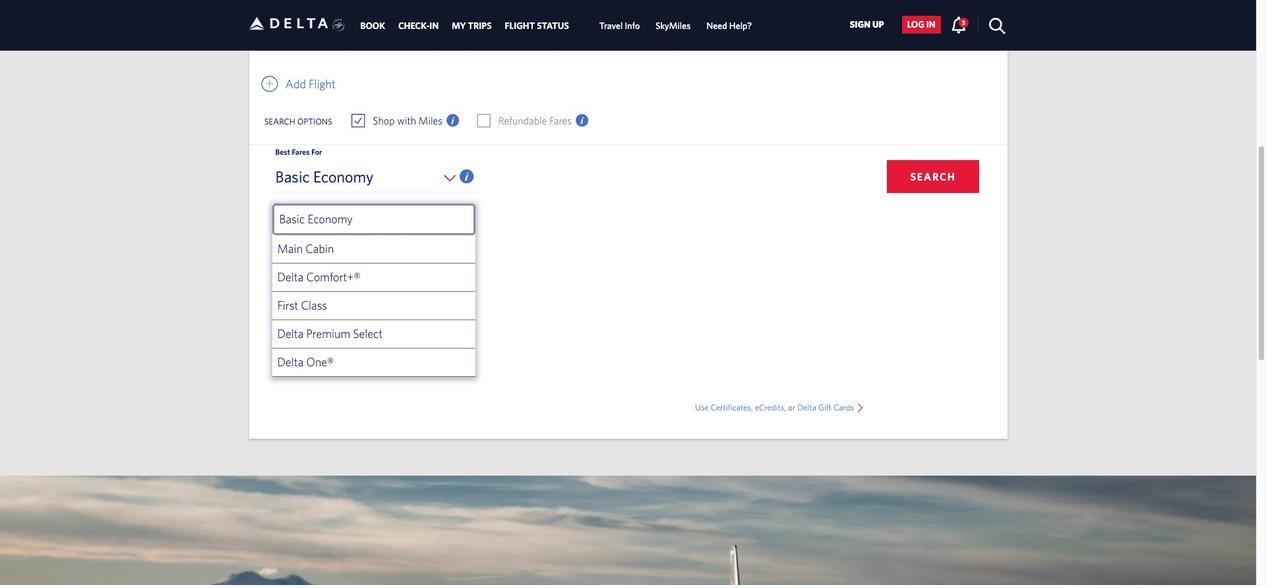 Task type: describe. For each thing, give the bounding box(es) containing it.
miles
[[419, 115, 443, 127]]

search button
[[888, 160, 980, 193]]

economy inside best fares for field
[[313, 168, 374, 186]]

add flight button
[[262, 74, 336, 94]]

refundable fares
[[499, 115, 572, 127]]

book tab panel
[[249, 0, 1008, 439]]

3 link
[[951, 16, 969, 33]]

cen
[[265, 7, 304, 32]]

book link
[[361, 14, 385, 38]]

in
[[927, 19, 936, 30]]

check-in link
[[398, 14, 439, 38]]

main cabin option
[[272, 236, 476, 264]]

help?
[[730, 21, 752, 31]]

class
[[301, 299, 327, 313]]

search for search
[[911, 171, 957, 183]]

tab list containing book
[[354, 0, 760, 50]]

oka
[[405, 7, 448, 32]]

use certificates, ecredits, or delta gift cards
[[696, 403, 857, 413]]

certificates,
[[711, 403, 753, 413]]

list box inside book tab panel
[[272, 204, 476, 377]]

delta comfort+® option
[[272, 264, 476, 292]]

my trips
[[452, 21, 492, 31]]

status
[[537, 21, 569, 31]]

delta air lines image
[[249, 3, 328, 44]]

travel info
[[600, 21, 640, 31]]

economy inside "option"
[[308, 212, 353, 226]]

delta for delta comfort+®
[[277, 271, 304, 284]]

basic economy inside best fares for field
[[275, 168, 374, 186]]

basic economy inside "option"
[[279, 212, 353, 226]]

dropdown caret image
[[854, 404, 867, 413]]

use certificates, ecredits, or delta gift cards link
[[696, 403, 875, 413]]

comfort+®
[[306, 271, 361, 284]]

check-
[[398, 21, 430, 31]]

skymiles
[[656, 21, 691, 31]]

flight
[[309, 77, 336, 91]]

my
[[452, 21, 466, 31]]

connection
[[644, 9, 720, 28]]

up
[[873, 19, 885, 30]]

need
[[707, 21, 728, 31]]

sign up
[[850, 19, 885, 30]]

cabin
[[306, 242, 334, 256]]

best
[[275, 147, 290, 156]]

fares
[[292, 147, 310, 156]]

delta one® option
[[272, 349, 476, 377]]

delta one®
[[277, 356, 334, 369]]

basic economy option
[[273, 205, 474, 234]]

cards
[[834, 403, 855, 413]]



Task type: vqa. For each thing, say whether or not it's contained in the screenshot.
Basic Economy
yes



Task type: locate. For each thing, give the bounding box(es) containing it.
select
[[353, 327, 383, 341]]

1 vertical spatial search
[[911, 171, 957, 183]]

options
[[297, 117, 332, 126]]

(optional)
[[723, 9, 792, 28]]

economy
[[313, 168, 374, 186], [308, 212, 353, 226]]

best fares for
[[275, 147, 322, 156]]

book
[[361, 21, 385, 31]]

basic inside 'basic economy' "option"
[[279, 212, 305, 226]]

oka link
[[372, 3, 451, 36]]

delta down first at left
[[277, 327, 304, 341]]

basic economy
[[275, 168, 374, 186], [279, 212, 353, 226]]

or
[[789, 403, 796, 413]]

ecredits,
[[755, 403, 787, 413]]

delta for delta one®
[[277, 356, 304, 369]]

in
[[430, 21, 439, 31]]

basic down best fares for
[[275, 168, 310, 186]]

delta premium select option
[[272, 321, 476, 349]]

delta premium select
[[277, 327, 383, 341]]

0 vertical spatial economy
[[313, 168, 374, 186]]

delta left one®
[[277, 356, 304, 369]]

delta down the main
[[277, 271, 304, 284]]

need help? link
[[707, 14, 752, 38]]

sign up link
[[845, 16, 890, 34]]

delta for delta premium select
[[277, 327, 304, 341]]

basic economy up 'cabin'
[[279, 212, 353, 226]]

connection (optional)
[[644, 9, 792, 28]]

delta
[[277, 271, 304, 284], [277, 327, 304, 341], [277, 356, 304, 369], [798, 403, 817, 413]]

basic economy down for
[[275, 168, 374, 186]]

premium
[[306, 327, 350, 341]]

1 vertical spatial basic economy
[[279, 212, 353, 226]]

search for search options
[[265, 117, 296, 126]]

gift
[[819, 403, 832, 413]]

0 vertical spatial search
[[265, 117, 296, 126]]

economy up 'cabin'
[[308, 212, 353, 226]]

trips
[[468, 21, 492, 31]]

travel
[[600, 21, 623, 31]]

cen link
[[262, 3, 341, 36]]

my trips link
[[452, 14, 492, 38]]

best fares for field
[[272, 162, 476, 193]]

need help?
[[707, 21, 752, 31]]

skymiles link
[[656, 14, 691, 38]]

shop
[[373, 115, 395, 127]]

basic inside best fares for field
[[275, 168, 310, 186]]

basic
[[275, 168, 310, 186], [279, 212, 305, 226]]

Shop with Miles checkbox
[[353, 114, 364, 127]]

one®
[[306, 356, 334, 369]]

first
[[277, 299, 298, 313]]

flight status
[[505, 21, 569, 31]]

log in button
[[902, 16, 941, 34]]

main
[[277, 242, 303, 256]]

list box
[[272, 204, 476, 377]]

0 horizontal spatial search
[[265, 117, 296, 126]]

0 vertical spatial basic economy
[[275, 168, 374, 186]]

3
[[962, 18, 966, 26]]

travel info link
[[600, 14, 640, 38]]

info
[[625, 21, 640, 31]]

advance search hero image image
[[0, 476, 1257, 586]]

refundable
[[499, 115, 547, 127]]

for
[[312, 147, 322, 156]]

skyteam image
[[332, 5, 345, 46]]

Refundable Fares checkbox
[[478, 114, 490, 127]]

connection (optional) link
[[641, 3, 831, 34]]

tab list
[[354, 0, 760, 50]]

sign
[[850, 19, 871, 30]]

search
[[265, 117, 296, 126], [911, 171, 957, 183]]

add
[[285, 77, 306, 91]]

0 vertical spatial basic
[[275, 168, 310, 186]]

1 horizontal spatial search
[[911, 171, 957, 183]]

delta right or
[[798, 403, 817, 413]]

flight
[[505, 21, 535, 31]]

search options
[[265, 117, 332, 126]]

shop with miles
[[373, 115, 443, 127]]

1 vertical spatial basic
[[279, 212, 305, 226]]

search inside button
[[911, 171, 957, 183]]

check-in
[[398, 21, 439, 31]]

basic up the main
[[279, 212, 305, 226]]

economy down for
[[313, 168, 374, 186]]

first class
[[277, 299, 327, 313]]

none text field inside book tab panel
[[499, 7, 594, 38]]

with
[[397, 115, 416, 127]]

list box containing basic economy
[[272, 204, 476, 377]]

use
[[696, 403, 709, 413]]

fares
[[550, 115, 572, 127]]

delta comfort+®
[[277, 271, 361, 284]]

first class option
[[272, 292, 476, 321]]

1 vertical spatial economy
[[308, 212, 353, 226]]

main cabin
[[277, 242, 334, 256]]

log in
[[908, 19, 936, 30]]

add flight
[[285, 77, 336, 91]]

None text field
[[499, 7, 594, 38]]

log
[[908, 19, 925, 30]]

flight status link
[[505, 14, 569, 38]]



